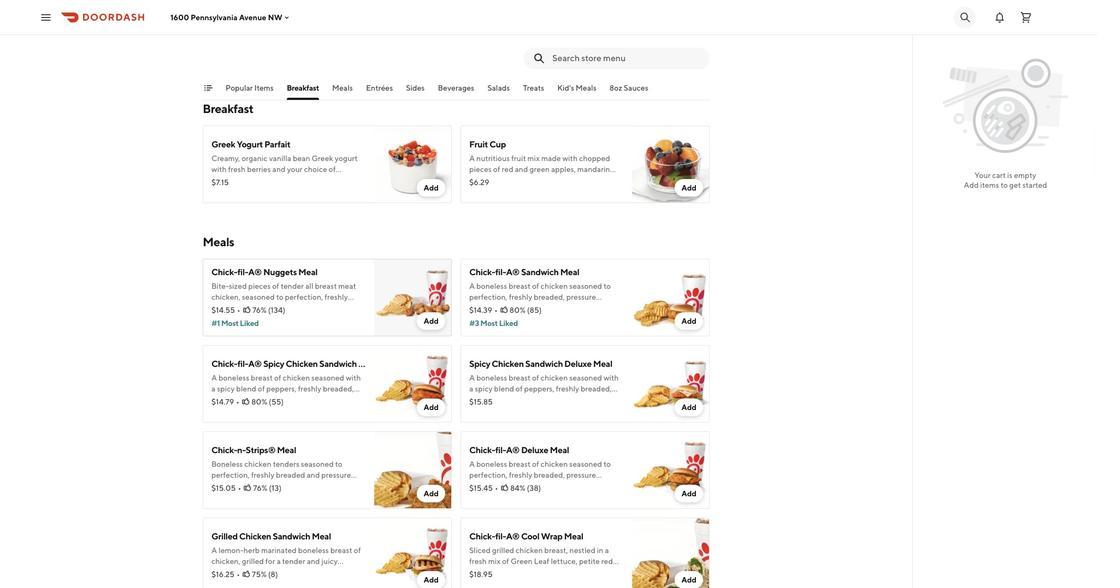Task type: locate. For each thing, give the bounding box(es) containing it.
add button for chick-fil-a® deluxe meal
[[675, 485, 703, 503]]

1 horizontal spatial chick-fil-a® deluxe meal
[[469, 445, 569, 456]]

breakfast down the popular
[[203, 102, 253, 116]]

greek up choice
[[312, 154, 333, 163]]

1 vertical spatial cooked
[[469, 304, 495, 313]]

76%
[[511, 45, 525, 54], [252, 306, 267, 315], [253, 484, 267, 493]]

chick-
[[211, 6, 237, 16], [211, 267, 237, 278], [469, 267, 495, 278], [211, 359, 237, 369], [211, 445, 237, 456], [469, 445, 495, 456], [469, 532, 495, 542]]

1600
[[170, 13, 189, 22]]

fil- down #1 most liked
[[237, 359, 248, 369]]

0 vertical spatial 80%
[[510, 306, 526, 315]]

75% (8)
[[252, 570, 278, 579]]

perfection, up $15.05 •
[[211, 471, 250, 480]]

spicy up (55)
[[263, 359, 284, 369]]

• up #3 most liked
[[494, 306, 498, 315]]

(13)
[[527, 45, 539, 54], [269, 484, 281, 493]]

• right $15.45
[[495, 484, 498, 493]]

meal inside "chick-fil-a® sandwich meal a boneless breast of chicken seasoned to perfection, freshly breaded, pressure cooked in 100% refined peanut oil."
[[560, 267, 579, 278]]

fil- left nuggets
[[237, 267, 248, 278]]

0 vertical spatial boneless
[[469, 21, 501, 30]]

fil- inside "chick-fil-a® sandwich meal a boneless breast of chicken seasoned to perfection, freshly breaded, pressure cooked in 100% refined peanut oil."
[[495, 267, 506, 278]]

chick- for chick-fil-a® spicy chicken sandwich meal image
[[211, 359, 237, 369]]

76% up treats
[[511, 45, 525, 54]]

1 vertical spatial freshly
[[509, 293, 532, 302]]

1 horizontal spatial chicken
[[502, 21, 529, 30]]

0 vertical spatial in
[[497, 43, 503, 51]]

fil- left nw
[[237, 6, 248, 16]]

add
[[964, 181, 979, 190], [424, 184, 439, 192], [682, 184, 697, 192], [424, 317, 439, 326], [682, 317, 697, 326], [424, 403, 439, 412], [682, 403, 697, 412], [424, 490, 439, 498], [682, 490, 697, 498], [424, 576, 439, 585], [682, 576, 697, 585]]

100% right $15.05 •
[[247, 482, 266, 491]]

breast
[[509, 282, 531, 291]]

of
[[329, 165, 336, 174], [532, 282, 539, 291]]

1 horizontal spatial deluxe
[[521, 445, 548, 456]]

2 vertical spatial and
[[307, 471, 320, 480]]

0 vertical spatial deluxe
[[263, 6, 291, 16]]

84% (38)
[[510, 484, 541, 493]]

$14.79
[[211, 398, 234, 406]]

100% left (85)
[[505, 304, 524, 313]]

• for chick-fil-a® nuggets meal
[[237, 306, 240, 315]]

1 vertical spatial breaded
[[276, 471, 305, 480]]

100% inside chick-n-strips® meal boneless chicken tenders seasoned to perfection, freshly breaded and pressure cooked in 100% refined peanut oil.
[[247, 482, 266, 491]]

(13) down strips®
[[269, 484, 281, 493]]

perfection, inside chick-n-strips® meal boneless chicken tenders seasoned to perfection, freshly breaded and pressure cooked in 100% refined peanut oil.
[[211, 471, 250, 480]]

0 horizontal spatial chicken
[[244, 460, 271, 469]]

0 vertical spatial chick-n-strips® meal image
[[632, 0, 710, 70]]

chick-fil-a® deluxe meal
[[211, 6, 311, 16], [469, 445, 569, 456]]

cooked inside boneless chicken tenders seasoned to perfection, freshly breaded and pressure cooked in 100% refined peanut oil.
[[469, 43, 495, 51]]

0 vertical spatial cooked
[[469, 43, 495, 51]]

2 vertical spatial chicken
[[244, 460, 271, 469]]

1 horizontal spatial 80%
[[510, 306, 526, 315]]

chick- up $14.79 •
[[211, 359, 237, 369]]

chick-n-strips® meal image
[[632, 0, 710, 70], [374, 432, 452, 509]]

organic
[[242, 154, 268, 163]]

0 vertical spatial perfection,
[[469, 32, 507, 40]]

chick- up $15.45
[[469, 445, 495, 456]]

0 vertical spatial tenders
[[531, 21, 557, 30]]

refined
[[526, 43, 551, 51], [526, 304, 551, 313], [268, 482, 293, 491]]

chick- for chick-fil-a® cool wrap meal image
[[469, 532, 495, 542]]

2 vertical spatial refined
[[268, 482, 293, 491]]

add for greek yogurt parfait
[[424, 184, 439, 192]]

add for chick-n-strips® meal
[[424, 490, 439, 498]]

items
[[980, 181, 999, 190]]

chick-n-strips® meal boneless chicken tenders seasoned to perfection, freshly breaded and pressure cooked in 100% refined peanut oil.
[[211, 445, 351, 491]]

fresh
[[228, 165, 246, 174]]

chick- inside "chick-fil-a® sandwich meal a boneless breast of chicken seasoned to perfection, freshly breaded, pressure cooked in 100% refined peanut oil."
[[469, 267, 495, 278]]

cooked up salads
[[469, 43, 495, 51]]

yogurt
[[335, 154, 358, 163]]

0 vertical spatial (13)
[[527, 45, 539, 54]]

oil.
[[578, 43, 589, 51], [578, 304, 589, 313], [321, 482, 331, 491]]

seasoned
[[559, 21, 592, 30], [569, 282, 602, 291], [301, 460, 334, 469]]

0 vertical spatial breaded
[[534, 32, 563, 40]]

perfection, inside "chick-fil-a® sandwich meal a boneless breast of chicken seasoned to perfection, freshly breaded, pressure cooked in 100% refined peanut oil."
[[469, 293, 507, 302]]

1 horizontal spatial and
[[307, 471, 320, 480]]

• right $15.05 on the bottom left of the page
[[238, 484, 241, 493]]

of right breast on the top left
[[532, 282, 539, 291]]

liked
[[240, 319, 259, 328], [499, 319, 518, 328]]

spicy up $15.85
[[469, 359, 490, 369]]

$15.45
[[469, 484, 493, 493]]

100%
[[505, 43, 524, 51], [505, 304, 524, 313], [247, 482, 266, 491]]

2 liked from the left
[[499, 319, 518, 328]]

nuggets
[[263, 267, 297, 278]]

your cart is empty add items to get started
[[964, 171, 1047, 190]]

•
[[237, 306, 240, 315], [494, 306, 498, 315], [236, 398, 239, 406], [238, 484, 241, 493], [495, 484, 498, 493], [237, 570, 240, 579]]

76% right $15.05 •
[[253, 484, 267, 493]]

#3 most liked
[[469, 319, 518, 328]]

• for grilled chicken sandwich meal
[[237, 570, 240, 579]]

add button for chick-fil-a® nuggets meal
[[417, 313, 445, 330]]

1 horizontal spatial tenders
[[531, 21, 557, 30]]

fil- up boneless
[[495, 267, 506, 278]]

oil. inside boneless chicken tenders seasoned to perfection, freshly breaded and pressure cooked in 100% refined peanut oil.
[[578, 43, 589, 51]]

0 items, open order cart image
[[1019, 11, 1033, 24]]

sauces
[[624, 84, 648, 92]]

80% left (85)
[[510, 306, 526, 315]]

1 vertical spatial perfection,
[[469, 293, 507, 302]]

0 horizontal spatial of
[[329, 165, 336, 174]]

chick- inside chick-n-strips® meal boneless chicken tenders seasoned to perfection, freshly breaded and pressure cooked in 100% refined peanut oil.
[[211, 445, 237, 456]]

meals
[[332, 84, 353, 92], [576, 84, 596, 92], [203, 235, 234, 249]]

1 vertical spatial of
[[532, 282, 539, 291]]

fil- for chick-fil-a® nuggets meal image
[[237, 267, 248, 278]]

a®
[[248, 6, 262, 16], [248, 267, 262, 278], [506, 267, 520, 278], [248, 359, 262, 369], [506, 445, 520, 456], [506, 532, 520, 542]]

add for fruit cup
[[682, 184, 697, 192]]

add button for chick-fil-a® cool wrap meal
[[675, 571, 703, 588]]

76% left (134)
[[252, 306, 267, 315]]

chick- left strips®
[[211, 445, 237, 456]]

fil-
[[237, 6, 248, 16], [237, 267, 248, 278], [495, 267, 506, 278], [237, 359, 248, 369], [495, 445, 506, 456], [495, 532, 506, 542]]

80%
[[510, 306, 526, 315], [251, 398, 267, 406]]

0 vertical spatial refined
[[526, 43, 551, 51]]

$6.29
[[469, 178, 489, 187]]

beverages
[[438, 84, 474, 92]]

$15.45 •
[[469, 484, 498, 493]]

100% up salads
[[505, 43, 524, 51]]

most down $14.55 •
[[221, 319, 239, 328]]

chick-fil-a® nuggets meal
[[211, 267, 318, 278]]

0 horizontal spatial liked
[[240, 319, 259, 328]]

0 vertical spatial peanut
[[552, 43, 577, 51]]

1 vertical spatial seasoned
[[569, 282, 602, 291]]

0 horizontal spatial tenders
[[273, 460, 299, 469]]

0 vertical spatial of
[[329, 165, 336, 174]]

oil. inside "chick-fil-a® sandwich meal a boneless breast of chicken seasoned to perfection, freshly breaded, pressure cooked in 100% refined peanut oil."
[[578, 304, 589, 313]]

1 horizontal spatial spicy
[[469, 359, 490, 369]]

2 vertical spatial peanut
[[294, 482, 319, 491]]

a® left nw
[[248, 6, 262, 16]]

add button for fruit cup
[[675, 179, 703, 197]]

to inside "your cart is empty add items to get started"
[[1001, 181, 1008, 190]]

to
[[593, 21, 600, 30], [1001, 181, 1008, 190], [604, 282, 611, 291], [335, 460, 342, 469]]

add button
[[417, 179, 445, 197], [675, 179, 703, 197], [417, 313, 445, 330], [675, 313, 703, 330], [417, 399, 445, 416], [675, 399, 703, 416], [417, 485, 445, 503], [675, 485, 703, 503], [417, 571, 445, 588], [675, 571, 703, 588]]

open menu image
[[39, 11, 52, 24]]

breakfast right items
[[287, 84, 319, 92]]

fil- left cool
[[495, 532, 506, 542]]

freshly inside chick-n-strips® meal boneless chicken tenders seasoned to perfection, freshly breaded and pressure cooked in 100% refined peanut oil.
[[251, 471, 274, 480]]

1 vertical spatial refined
[[526, 304, 551, 313]]

$15.05
[[211, 484, 236, 493]]

#1 most liked
[[211, 319, 259, 328]]

a® left cool
[[506, 532, 520, 542]]

and inside boneless chicken tenders seasoned to perfection, freshly breaded and pressure cooked in 100% refined peanut oil.
[[565, 32, 578, 40]]

0 vertical spatial and
[[565, 32, 578, 40]]

0 vertical spatial chick-fil-a® deluxe meal
[[211, 6, 311, 16]]

2 vertical spatial cooked
[[211, 482, 237, 491]]

show menu categories image
[[204, 84, 213, 92]]

chick- up $14.55
[[211, 267, 237, 278]]

in inside "chick-fil-a® sandwich meal a boneless breast of chicken seasoned to perfection, freshly breaded, pressure cooked in 100% refined peanut oil."
[[497, 304, 503, 313]]

1 horizontal spatial of
[[532, 282, 539, 291]]

freshly down breast on the top left
[[509, 293, 532, 302]]

greek yogurt parfait creamy, organic vanilla bean greek yogurt with fresh berries and your choice of toppings.
[[211, 139, 358, 185]]

parfait
[[264, 139, 290, 150]]

refined down strips®
[[268, 482, 293, 491]]

1 horizontal spatial greek
[[312, 154, 333, 163]]

80% (55)
[[251, 398, 284, 406]]

cup
[[490, 139, 506, 150]]

add button for chick-n-strips® meal
[[417, 485, 445, 503]]

• for chick-n-strips® meal
[[238, 484, 241, 493]]

add for chick-fil-a® deluxe meal
[[682, 490, 697, 498]]

2 vertical spatial in
[[239, 482, 245, 491]]

spicy
[[263, 359, 284, 369], [469, 359, 490, 369]]

chicken
[[286, 359, 318, 369], [492, 359, 524, 369], [239, 532, 271, 542]]

tenders inside chick-n-strips® meal boneless chicken tenders seasoned to perfection, freshly breaded and pressure cooked in 100% refined peanut oil.
[[273, 460, 299, 469]]

a® up breast on the top left
[[506, 267, 520, 278]]

and inside chick-n-strips® meal boneless chicken tenders seasoned to perfection, freshly breaded and pressure cooked in 100% refined peanut oil.
[[307, 471, 320, 480]]

fil- up $15.45 •
[[495, 445, 506, 456]]

80% left (55)
[[251, 398, 267, 406]]

2 horizontal spatial chicken
[[541, 282, 568, 291]]

chick-fil-a® sandwich meal image
[[632, 259, 710, 337]]

2 vertical spatial seasoned
[[301, 460, 334, 469]]

1 vertical spatial 100%
[[505, 304, 524, 313]]

greek up creamy,
[[211, 139, 235, 150]]

perfection, down boneless
[[469, 293, 507, 302]]

1 vertical spatial chicken
[[541, 282, 568, 291]]

0 vertical spatial seasoned
[[559, 21, 592, 30]]

fil- for the rightmost the chick-fil-a® deluxe meal image
[[495, 445, 506, 456]]

cooked up #3
[[469, 304, 495, 313]]

grilled chicken sandwich meal image
[[374, 518, 452, 588]]

fil- for top the chick-fil-a® deluxe meal image
[[237, 6, 248, 16]]

2 horizontal spatial and
[[565, 32, 578, 40]]

empty
[[1014, 171, 1036, 180]]

boneless inside boneless chicken tenders seasoned to perfection, freshly breaded and pressure cooked in 100% refined peanut oil.
[[469, 21, 501, 30]]

add button for spicy chicken sandwich deluxe meal
[[675, 399, 703, 416]]

1 horizontal spatial boneless
[[469, 21, 501, 30]]

seasoned inside chick-n-strips® meal boneless chicken tenders seasoned to perfection, freshly breaded and pressure cooked in 100% refined peanut oil.
[[301, 460, 334, 469]]

in up salads
[[497, 43, 503, 51]]

1 horizontal spatial breaded
[[534, 32, 563, 40]]

(134)
[[268, 306, 285, 315]]

most down $14.39 •
[[480, 319, 498, 328]]

1 horizontal spatial breakfast
[[287, 84, 319, 92]]

chick-fil-a® spicy chicken sandwich meal
[[211, 359, 378, 369]]

100% inside "chick-fil-a® sandwich meal a boneless breast of chicken seasoned to perfection, freshly breaded, pressure cooked in 100% refined peanut oil."
[[505, 304, 524, 313]]

of right choice
[[329, 165, 336, 174]]

kid's meals button
[[557, 82, 596, 100]]

1 horizontal spatial liked
[[499, 319, 518, 328]]

76% (13) up treats
[[511, 45, 539, 54]]

80% for chick-fil-a® sandwich meal
[[510, 306, 526, 315]]

fil- for chick-fil-a® spicy chicken sandwich meal image
[[237, 359, 248, 369]]

1 vertical spatial chick-fil-a® deluxe meal
[[469, 445, 569, 456]]

meal
[[292, 6, 311, 16], [298, 267, 318, 278], [560, 267, 579, 278], [358, 359, 378, 369], [593, 359, 612, 369], [277, 445, 296, 456], [550, 445, 569, 456], [312, 532, 331, 542], [564, 532, 583, 542]]

8oz
[[610, 84, 622, 92]]

a® up 84%
[[506, 445, 520, 456]]

8oz sauces button
[[610, 82, 648, 100]]

1 vertical spatial pressure
[[566, 293, 596, 302]]

0 vertical spatial chicken
[[502, 21, 529, 30]]

a® up 80% (55)
[[248, 359, 262, 369]]

chick- up boneless
[[469, 267, 495, 278]]

1 vertical spatial 76%
[[252, 306, 267, 315]]

1 vertical spatial boneless
[[211, 460, 243, 469]]

1 liked from the left
[[240, 319, 259, 328]]

1 vertical spatial deluxe
[[564, 359, 592, 369]]

2 most from the left
[[480, 319, 498, 328]]

1 vertical spatial in
[[497, 304, 503, 313]]

chick-fil-a® deluxe meal image
[[374, 0, 452, 70], [632, 432, 710, 509]]

deluxe for the rightmost the chick-fil-a® deluxe meal image
[[521, 445, 548, 456]]

and for strips®
[[307, 471, 320, 480]]

• for chick-fil-a® spicy chicken sandwich meal
[[236, 398, 239, 406]]

chick- for top the chick-fil-a® deluxe meal image
[[211, 6, 237, 16]]

$16.25
[[211, 570, 234, 579]]

grilled
[[211, 532, 238, 542]]

1 vertical spatial (13)
[[269, 484, 281, 493]]

0 horizontal spatial chick-fil-a® deluxe meal
[[211, 6, 311, 16]]

refined up treats
[[526, 43, 551, 51]]

liked for chick-fil-a® nuggets meal
[[240, 319, 259, 328]]

(13) up treats
[[527, 45, 539, 54]]

2 horizontal spatial meals
[[576, 84, 596, 92]]

greek yogurt parfait image
[[374, 126, 452, 203]]

0 horizontal spatial deluxe
[[263, 6, 291, 16]]

1 vertical spatial greek
[[312, 154, 333, 163]]

sandwich
[[521, 267, 559, 278], [319, 359, 357, 369], [525, 359, 563, 369], [273, 532, 310, 542]]

and inside greek yogurt parfait creamy, organic vanilla bean greek yogurt with fresh berries and your choice of toppings.
[[272, 165, 286, 174]]

• up #1 most liked
[[237, 306, 240, 315]]

in right $15.05 on the bottom left of the page
[[239, 482, 245, 491]]

chick- left avenue
[[211, 6, 237, 16]]

notification bell image
[[993, 11, 1006, 24]]

0 horizontal spatial chick-fil-a® deluxe meal image
[[374, 0, 452, 70]]

0 horizontal spatial breaded
[[276, 471, 305, 480]]

• right '$14.79'
[[236, 398, 239, 406]]

greek
[[211, 139, 235, 150], [312, 154, 333, 163]]

freshly inside "chick-fil-a® sandwich meal a boneless breast of chicken seasoned to perfection, freshly breaded, pressure cooked in 100% refined peanut oil."
[[509, 293, 532, 302]]

berries
[[247, 165, 271, 174]]

chick-fil-a® cool wrap meal image
[[632, 518, 710, 588]]

chick- up $18.95
[[469, 532, 495, 542]]

1 vertical spatial chick-n-strips® meal image
[[374, 432, 452, 509]]

2 vertical spatial pressure
[[321, 471, 351, 480]]

peanut inside chick-n-strips® meal boneless chicken tenders seasoned to perfection, freshly breaded and pressure cooked in 100% refined peanut oil.
[[294, 482, 319, 491]]

boneless inside chick-n-strips® meal boneless chicken tenders seasoned to perfection, freshly breaded and pressure cooked in 100% refined peanut oil.
[[211, 460, 243, 469]]

strips®
[[246, 445, 275, 456]]

items
[[254, 84, 274, 92]]

sides
[[406, 84, 425, 92]]

0 horizontal spatial greek
[[211, 139, 235, 150]]

1 vertical spatial oil.
[[578, 304, 589, 313]]

cool
[[521, 532, 539, 542]]

breakfast
[[287, 84, 319, 92], [203, 102, 253, 116]]

add for grilled chicken sandwich meal
[[424, 576, 439, 585]]

entrées button
[[366, 82, 393, 100]]

cooked up grilled at the left bottom of page
[[211, 482, 237, 491]]

0 vertical spatial oil.
[[578, 43, 589, 51]]

freshly up treats
[[509, 32, 532, 40]]

1 vertical spatial and
[[272, 165, 286, 174]]

peanut
[[552, 43, 577, 51], [552, 304, 577, 313], [294, 482, 319, 491]]

0 horizontal spatial most
[[221, 319, 239, 328]]

• right "$16.25"
[[237, 570, 240, 579]]

chick- for chick-fil-a® nuggets meal image
[[211, 267, 237, 278]]

perfection,
[[469, 32, 507, 40], [469, 293, 507, 302], [211, 471, 250, 480]]

0 horizontal spatial chick-n-strips® meal image
[[374, 432, 452, 509]]

started
[[1023, 181, 1047, 190]]

toppings.
[[211, 176, 244, 185]]

meal inside chick-n-strips® meal boneless chicken tenders seasoned to perfection, freshly breaded and pressure cooked in 100% refined peanut oil.
[[277, 445, 296, 456]]

freshly down strips®
[[251, 471, 274, 480]]

0 horizontal spatial 80%
[[251, 398, 267, 406]]

2 vertical spatial oil.
[[321, 482, 331, 491]]

add button for chick-fil-a® spicy chicken sandwich meal
[[417, 399, 445, 416]]

liked down 76% (134) on the left bottom
[[240, 319, 259, 328]]

76% for chick-n-strips® meal
[[253, 484, 267, 493]]

of inside "chick-fil-a® sandwich meal a boneless breast of chicken seasoned to perfection, freshly breaded, pressure cooked in 100% refined peanut oil."
[[532, 282, 539, 291]]

1 vertical spatial peanut
[[552, 304, 577, 313]]

0 vertical spatial freshly
[[509, 32, 532, 40]]

oil. inside chick-n-strips® meal boneless chicken tenders seasoned to perfection, freshly breaded and pressure cooked in 100% refined peanut oil.
[[321, 482, 331, 491]]

1 most from the left
[[221, 319, 239, 328]]

in up #3 most liked
[[497, 304, 503, 313]]

liked down 80% (85)
[[499, 319, 518, 328]]

deluxe
[[263, 6, 291, 16], [564, 359, 592, 369], [521, 445, 548, 456]]

boneless chicken tenders seasoned to perfection, freshly breaded and pressure cooked in 100% refined peanut oil.
[[469, 21, 609, 51]]

0 horizontal spatial boneless
[[211, 460, 243, 469]]

breaded inside boneless chicken tenders seasoned to perfection, freshly breaded and pressure cooked in 100% refined peanut oil.
[[534, 32, 563, 40]]

2 horizontal spatial chicken
[[492, 359, 524, 369]]

sandwich inside "chick-fil-a® sandwich meal a boneless breast of chicken seasoned to perfection, freshly breaded, pressure cooked in 100% refined peanut oil."
[[521, 267, 559, 278]]

0 horizontal spatial and
[[272, 165, 286, 174]]

1 horizontal spatial most
[[480, 319, 498, 328]]

refined down breaded,
[[526, 304, 551, 313]]

to inside "chick-fil-a® sandwich meal a boneless breast of chicken seasoned to perfection, freshly breaded, pressure cooked in 100% refined peanut oil."
[[604, 282, 611, 291]]

2 vertical spatial perfection,
[[211, 471, 250, 480]]

76% (13) down strips®
[[253, 484, 281, 493]]

add for chick-fil-a® nuggets meal
[[424, 317, 439, 326]]

1 horizontal spatial meals
[[332, 84, 353, 92]]

perfection, up salads
[[469, 32, 507, 40]]

0 horizontal spatial chicken
[[239, 532, 271, 542]]

popular items
[[226, 84, 274, 92]]

• for chick-fil-a® sandwich meal
[[494, 306, 498, 315]]

0 vertical spatial 76% (13)
[[511, 45, 539, 54]]

$14.79 •
[[211, 398, 239, 406]]

fil- for chick-fil-a® cool wrap meal image
[[495, 532, 506, 542]]

2 vertical spatial 100%
[[247, 482, 266, 491]]

0 vertical spatial 100%
[[505, 43, 524, 51]]

2 vertical spatial freshly
[[251, 471, 274, 480]]



Task type: vqa. For each thing, say whether or not it's contained in the screenshot.
Click to add this store to your saved list icon associated with Pavilions
no



Task type: describe. For each thing, give the bounding box(es) containing it.
chick-n-strips® meal image for chick-n-strips® meal
[[374, 432, 452, 509]]

popular
[[226, 84, 253, 92]]

add inside "your cart is empty add items to get started"
[[964, 181, 979, 190]]

1 horizontal spatial chick-fil-a® deluxe meal image
[[632, 432, 710, 509]]

vanilla
[[269, 154, 291, 163]]

deluxe for spicy chicken sandwich deluxe meal image
[[564, 359, 592, 369]]

add button for chick-fil-a® sandwich meal
[[675, 313, 703, 330]]

deluxe for top the chick-fil-a® deluxe meal image
[[263, 6, 291, 16]]

#1
[[211, 319, 220, 328]]

get
[[1009, 181, 1021, 190]]

nw
[[268, 13, 282, 22]]

$14.55 •
[[211, 306, 240, 315]]

tenders inside boneless chicken tenders seasoned to perfection, freshly breaded and pressure cooked in 100% refined peanut oil.
[[531, 21, 557, 30]]

chick-fil-a® spicy chicken sandwich meal image
[[374, 345, 452, 423]]

to inside chick-n-strips® meal boneless chicken tenders seasoned to perfection, freshly breaded and pressure cooked in 100% refined peanut oil.
[[335, 460, 342, 469]]

spicy chicken sandwich deluxe meal
[[469, 359, 612, 369]]

(8)
[[268, 570, 278, 579]]

pressure inside "chick-fil-a® sandwich meal a boneless breast of chicken seasoned to perfection, freshly breaded, pressure cooked in 100% refined peanut oil."
[[566, 293, 596, 302]]

freshly inside boneless chicken tenders seasoned to perfection, freshly breaded and pressure cooked in 100% refined peanut oil.
[[509, 32, 532, 40]]

avenue
[[239, 13, 266, 22]]

fruit
[[469, 139, 488, 150]]

76% for chick-fil-a® nuggets meal
[[252, 306, 267, 315]]

a® inside "chick-fil-a® sandwich meal a boneless breast of chicken seasoned to perfection, freshly breaded, pressure cooked in 100% refined peanut oil."
[[506, 267, 520, 278]]

salads
[[487, 84, 510, 92]]

8oz sauces
[[610, 84, 648, 92]]

Item Search search field
[[552, 52, 701, 64]]

(38)
[[527, 484, 541, 493]]

most for chick-fil-a® sandwich meal
[[480, 319, 498, 328]]

your
[[975, 171, 991, 180]]

1 spicy from the left
[[263, 359, 284, 369]]

add for spicy chicken sandwich deluxe meal
[[682, 403, 697, 412]]

popular items button
[[226, 82, 274, 100]]

1 horizontal spatial (13)
[[527, 45, 539, 54]]

(55)
[[269, 398, 284, 406]]

perfection, inside boneless chicken tenders seasoned to perfection, freshly breaded and pressure cooked in 100% refined peanut oil.
[[469, 32, 507, 40]]

$7.15
[[211, 178, 229, 187]]

with
[[211, 165, 227, 174]]

most for chick-fil-a® nuggets meal
[[221, 319, 239, 328]]

treats button
[[523, 82, 544, 100]]

creamy,
[[211, 154, 240, 163]]

breaded inside chick-n-strips® meal boneless chicken tenders seasoned to perfection, freshly breaded and pressure cooked in 100% refined peanut oil.
[[276, 471, 305, 480]]

0 horizontal spatial meals
[[203, 235, 234, 249]]

cooked inside chick-n-strips® meal boneless chicken tenders seasoned to perfection, freshly breaded and pressure cooked in 100% refined peanut oil.
[[211, 482, 237, 491]]

beverages button
[[438, 82, 474, 100]]

(85)
[[527, 306, 542, 315]]

1 horizontal spatial chicken
[[286, 359, 318, 369]]

grilled chicken sandwich meal
[[211, 532, 331, 542]]

add for chick-fil-a® sandwich meal
[[682, 317, 697, 326]]

1 horizontal spatial 76% (13)
[[511, 45, 539, 54]]

0 vertical spatial chick-fil-a® deluxe meal image
[[374, 0, 452, 70]]

boneless
[[476, 282, 507, 291]]

pennsylvania
[[191, 13, 238, 22]]

sides button
[[406, 82, 425, 100]]

$15.05 •
[[211, 484, 241, 493]]

meals button
[[332, 82, 353, 100]]

refined inside boneless chicken tenders seasoned to perfection, freshly breaded and pressure cooked in 100% refined peanut oil.
[[526, 43, 551, 51]]

$15.85
[[469, 398, 493, 406]]

80% (85)
[[510, 306, 542, 315]]

chicken for spicy chicken sandwich deluxe meal
[[492, 359, 524, 369]]

kid's
[[557, 84, 574, 92]]

add button for grilled chicken sandwich meal
[[417, 571, 445, 588]]

in inside chick-n-strips® meal boneless chicken tenders seasoned to perfection, freshly breaded and pressure cooked in 100% refined peanut oil.
[[239, 482, 245, 491]]

breaded,
[[534, 293, 565, 302]]

and for parfait
[[272, 165, 286, 174]]

wrap
[[541, 532, 563, 542]]

entrées
[[366, 84, 393, 92]]

100% inside boneless chicken tenders seasoned to perfection, freshly breaded and pressure cooked in 100% refined peanut oil.
[[505, 43, 524, 51]]

0 vertical spatial greek
[[211, 139, 235, 150]]

2 spicy from the left
[[469, 359, 490, 369]]

bean
[[293, 154, 310, 163]]

1600 pennsylvania avenue nw button
[[170, 13, 291, 22]]

$14.55
[[211, 306, 235, 315]]

chick-fil-a® deluxe meal for top the chick-fil-a® deluxe meal image
[[211, 6, 311, 16]]

chicken inside chick-n-strips® meal boneless chicken tenders seasoned to perfection, freshly breaded and pressure cooked in 100% refined peanut oil.
[[244, 460, 271, 469]]

1600 pennsylvania avenue nw
[[170, 13, 282, 22]]

chick-n-strips® meal image for boneless chicken tenders seasoned to perfection, freshly breaded and pressure cooked in 100% refined peanut oil.
[[632, 0, 710, 70]]

yogurt
[[237, 139, 263, 150]]

meals inside button
[[576, 84, 596, 92]]

refined inside "chick-fil-a® sandwich meal a boneless breast of chicken seasoned to perfection, freshly breaded, pressure cooked in 100% refined peanut oil."
[[526, 304, 551, 313]]

0 horizontal spatial (13)
[[269, 484, 281, 493]]

chick-fil-a® sandwich meal a boneless breast of chicken seasoned to perfection, freshly breaded, pressure cooked in 100% refined peanut oil.
[[469, 267, 611, 313]]

salads button
[[487, 82, 510, 100]]

• for chick-fil-a® deluxe meal
[[495, 484, 498, 493]]

add for chick-fil-a® spicy chicken sandwich meal
[[424, 403, 439, 412]]

seasoned inside boneless chicken tenders seasoned to perfection, freshly breaded and pressure cooked in 100% refined peanut oil.
[[559, 21, 592, 30]]

chicken inside "chick-fil-a® sandwich meal a boneless breast of chicken seasoned to perfection, freshly breaded, pressure cooked in 100% refined peanut oil."
[[541, 282, 568, 291]]

kid's meals
[[557, 84, 596, 92]]

add for chick-fil-a® cool wrap meal
[[682, 576, 697, 585]]

1 vertical spatial 76% (13)
[[253, 484, 281, 493]]

76% (134)
[[252, 306, 285, 315]]

of inside greek yogurt parfait creamy, organic vanilla bean greek yogurt with fresh berries and your choice of toppings.
[[329, 165, 336, 174]]

chick-fil-a® nuggets meal image
[[374, 259, 452, 337]]

cooked inside "chick-fil-a® sandwich meal a boneless breast of chicken seasoned to perfection, freshly breaded, pressure cooked in 100% refined peanut oil."
[[469, 304, 495, 313]]

$18.95
[[469, 570, 493, 579]]

$14.39
[[469, 306, 492, 315]]

peanut inside boneless chicken tenders seasoned to perfection, freshly breaded and pressure cooked in 100% refined peanut oil.
[[552, 43, 577, 51]]

0 vertical spatial breakfast
[[287, 84, 319, 92]]

treats
[[523, 84, 544, 92]]

fruit cup image
[[632, 126, 710, 203]]

chick-fil-a® cool wrap meal
[[469, 532, 583, 542]]

seasoned inside "chick-fil-a® sandwich meal a boneless breast of chicken seasoned to perfection, freshly breaded, pressure cooked in 100% refined peanut oil."
[[569, 282, 602, 291]]

refined inside chick-n-strips® meal boneless chicken tenders seasoned to perfection, freshly breaded and pressure cooked in 100% refined peanut oil.
[[268, 482, 293, 491]]

is
[[1007, 171, 1013, 180]]

a® left nuggets
[[248, 267, 262, 278]]

chicken for grilled chicken sandwich meal
[[239, 532, 271, 542]]

$16.25 •
[[211, 570, 240, 579]]

75%
[[252, 570, 267, 579]]

cart
[[992, 171, 1006, 180]]

chick-fil-a® deluxe meal for the rightmost the chick-fil-a® deluxe meal image
[[469, 445, 569, 456]]

pressure inside boneless chicken tenders seasoned to perfection, freshly breaded and pressure cooked in 100% refined peanut oil.
[[579, 32, 609, 40]]

in inside boneless chicken tenders seasoned to perfection, freshly breaded and pressure cooked in 100% refined peanut oil.
[[497, 43, 503, 51]]

chicken inside boneless chicken tenders seasoned to perfection, freshly breaded and pressure cooked in 100% refined peanut oil.
[[502, 21, 529, 30]]

add button for greek yogurt parfait
[[417, 179, 445, 197]]

chick- for the rightmost the chick-fil-a® deluxe meal image
[[469, 445, 495, 456]]

n-
[[237, 445, 246, 456]]

your
[[287, 165, 303, 174]]

spicy chicken sandwich deluxe meal image
[[632, 345, 710, 423]]

to inside boneless chicken tenders seasoned to perfection, freshly breaded and pressure cooked in 100% refined peanut oil.
[[593, 21, 600, 30]]

80% for chick-fil-a® spicy chicken sandwich meal
[[251, 398, 267, 406]]

pressure inside chick-n-strips® meal boneless chicken tenders seasoned to perfection, freshly breaded and pressure cooked in 100% refined peanut oil.
[[321, 471, 351, 480]]

1 vertical spatial breakfast
[[203, 102, 253, 116]]

a
[[469, 282, 475, 291]]

#3
[[469, 319, 479, 328]]

liked for chick-fil-a® sandwich meal
[[499, 319, 518, 328]]

84%
[[510, 484, 525, 493]]

fruit cup
[[469, 139, 506, 150]]

peanut inside "chick-fil-a® sandwich meal a boneless breast of chicken seasoned to perfection, freshly breaded, pressure cooked in 100% refined peanut oil."
[[552, 304, 577, 313]]

0 vertical spatial 76%
[[511, 45, 525, 54]]



